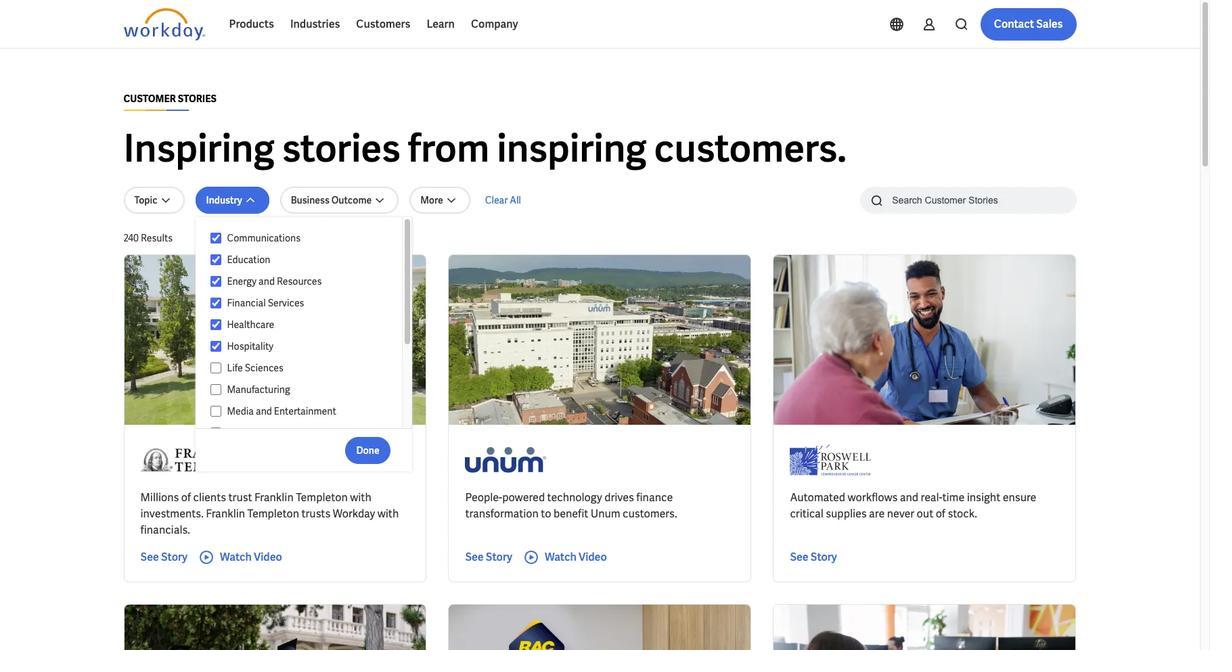Task type: describe. For each thing, give the bounding box(es) containing it.
trusts
[[302, 507, 331, 521]]

watch video for franklin
[[220, 550, 282, 565]]

hospitality link
[[222, 338, 389, 355]]

240 results
[[124, 232, 173, 244]]

watch for franklin
[[220, 550, 252, 565]]

resources
[[277, 276, 322, 288]]

industries
[[290, 17, 340, 31]]

roswell park comprehensive cancer center (roswell park cancer institute) image
[[790, 441, 871, 479]]

company button
[[463, 8, 526, 41]]

contact
[[994, 17, 1034, 31]]

financial
[[227, 297, 266, 309]]

manufacturing
[[227, 384, 290, 396]]

millions of clients trust franklin templeton with investments. franklin templeton trusts workday with financials.
[[140, 491, 399, 537]]

story for millions of clients trust franklin templeton with investments. franklin templeton trusts workday with financials.
[[161, 550, 188, 565]]

0 vertical spatial customers.
[[654, 124, 847, 173]]

see story link for millions of clients trust franklin templeton with investments. franklin templeton trusts workday with financials.
[[140, 550, 188, 566]]

sciences
[[245, 362, 284, 374]]

powered
[[502, 491, 545, 505]]

inspiring
[[497, 124, 647, 173]]

finance
[[637, 491, 673, 505]]

stories
[[178, 93, 217, 105]]

transformation
[[465, 507, 539, 521]]

of inside the millions of clients trust franklin templeton with investments. franklin templeton trusts workday with financials.
[[181, 491, 191, 505]]

more
[[420, 194, 443, 206]]

products
[[229, 17, 274, 31]]

people-powered technology drives finance transformation to benefit unum customers.
[[465, 491, 677, 521]]

customer stories
[[124, 93, 217, 105]]

education link
[[222, 252, 389, 268]]

manufacturing link
[[222, 382, 389, 398]]

results
[[141, 232, 173, 244]]

workflows
[[848, 491, 898, 505]]

drives
[[605, 491, 634, 505]]

energy and resources
[[227, 276, 322, 288]]

insight
[[967, 491, 1001, 505]]

products button
[[221, 8, 282, 41]]

life
[[227, 362, 243, 374]]

ensure
[[1003, 491, 1037, 505]]

automated workflows and real-time insight ensure critical supplies are never out of stock.
[[790, 491, 1037, 521]]

1 horizontal spatial franklin
[[254, 491, 294, 505]]

energy and resources link
[[222, 273, 389, 290]]

see for people-powered technology drives finance transformation to benefit unum customers.
[[465, 550, 484, 565]]

nonprofit link
[[222, 425, 389, 441]]

1 vertical spatial with
[[377, 507, 399, 521]]

workday
[[333, 507, 375, 521]]

see story link for people-powered technology drives finance transformation to benefit unum customers.
[[465, 550, 512, 566]]

media and entertainment link
[[222, 403, 389, 420]]

watch video link for franklin
[[198, 550, 282, 566]]

watch video link for unum
[[523, 550, 607, 566]]

customers button
[[348, 8, 419, 41]]

all
[[510, 194, 521, 206]]

customers
[[356, 17, 410, 31]]

media
[[227, 405, 254, 418]]

never
[[887, 507, 915, 521]]

technology
[[547, 491, 602, 505]]

financial services
[[227, 297, 304, 309]]

see for millions of clients trust franklin templeton with investments. franklin templeton trusts workday with financials.
[[140, 550, 159, 565]]

business outcome button
[[280, 187, 399, 214]]

done button
[[346, 437, 390, 464]]

topic button
[[124, 187, 185, 214]]

business
[[291, 194, 330, 206]]

real-
[[921, 491, 943, 505]]

benefit
[[554, 507, 589, 521]]

inspiring
[[124, 124, 275, 173]]

contact sales link
[[981, 8, 1077, 41]]

industry button
[[195, 187, 269, 214]]

customers. inside people-powered technology drives finance transformation to benefit unum customers.
[[623, 507, 677, 521]]

done
[[356, 444, 379, 457]]

3 see story link from the left
[[790, 550, 837, 566]]

out
[[917, 507, 934, 521]]

from
[[408, 124, 490, 173]]

more button
[[410, 187, 470, 214]]

energy
[[227, 276, 257, 288]]

topic
[[134, 194, 157, 206]]

are
[[869, 507, 885, 521]]

see story for millions of clients trust franklin templeton with investments. franklin templeton trusts workday with financials.
[[140, 550, 188, 565]]



Task type: vqa. For each thing, say whether or not it's contained in the screenshot.
Nonprofit
yes



Task type: locate. For each thing, give the bounding box(es) containing it.
3 see story from the left
[[790, 550, 837, 565]]

see story link down critical
[[790, 550, 837, 566]]

financials.
[[140, 523, 190, 537]]

0 horizontal spatial see story
[[140, 550, 188, 565]]

learn button
[[419, 8, 463, 41]]

1 watch video from the left
[[220, 550, 282, 565]]

franklin down trust
[[206, 507, 245, 521]]

watch video down benefit
[[545, 550, 607, 565]]

0 horizontal spatial watch video link
[[198, 550, 282, 566]]

video for franklin
[[254, 550, 282, 565]]

0 vertical spatial templeton
[[296, 491, 348, 505]]

go to the homepage image
[[124, 8, 205, 41]]

financial services link
[[222, 295, 389, 311]]

2 see story from the left
[[465, 550, 512, 565]]

1 see story from the left
[[140, 550, 188, 565]]

2 see story link from the left
[[465, 550, 512, 566]]

1 vertical spatial customers.
[[623, 507, 677, 521]]

1 horizontal spatial see story
[[465, 550, 512, 565]]

story
[[161, 550, 188, 565], [486, 550, 512, 565], [811, 550, 837, 565]]

outcome
[[331, 194, 372, 206]]

2 horizontal spatial see
[[790, 550, 809, 565]]

1 watch from the left
[[220, 550, 252, 565]]

1 vertical spatial franklin
[[206, 507, 245, 521]]

2 watch video from the left
[[545, 550, 607, 565]]

watch video link
[[198, 550, 282, 566], [523, 550, 607, 566]]

watch down benefit
[[545, 550, 577, 565]]

0 horizontal spatial watch video
[[220, 550, 282, 565]]

1 horizontal spatial watch video link
[[523, 550, 607, 566]]

customers.
[[654, 124, 847, 173], [623, 507, 677, 521]]

with
[[350, 491, 371, 505], [377, 507, 399, 521]]

sales
[[1037, 17, 1063, 31]]

3 story from the left
[[811, 550, 837, 565]]

stock.
[[948, 507, 977, 521]]

clear all
[[485, 194, 521, 206]]

1 story from the left
[[161, 550, 188, 565]]

of up investments.
[[181, 491, 191, 505]]

of right out
[[936, 507, 946, 521]]

unum
[[591, 507, 621, 521]]

0 vertical spatial and
[[259, 276, 275, 288]]

nonprofit
[[227, 427, 268, 439]]

services
[[268, 297, 304, 309]]

2 watch from the left
[[545, 550, 577, 565]]

0 horizontal spatial franklin
[[206, 507, 245, 521]]

see story down financials.
[[140, 550, 188, 565]]

story down financials.
[[161, 550, 188, 565]]

with up workday
[[350, 491, 371, 505]]

see story down critical
[[790, 550, 837, 565]]

1 see story link from the left
[[140, 550, 188, 566]]

education
[[227, 254, 270, 266]]

entertainment
[[274, 405, 336, 418]]

240
[[124, 232, 139, 244]]

see story link down transformation
[[465, 550, 512, 566]]

contact sales
[[994, 17, 1063, 31]]

1 horizontal spatial watch
[[545, 550, 577, 565]]

3 see from the left
[[790, 550, 809, 565]]

millions
[[140, 491, 179, 505]]

see down transformation
[[465, 550, 484, 565]]

hospitality
[[227, 341, 273, 353]]

see story for people-powered technology drives finance transformation to benefit unum customers.
[[465, 550, 512, 565]]

0 vertical spatial franklin
[[254, 491, 294, 505]]

1 watch video link from the left
[[198, 550, 282, 566]]

0 vertical spatial of
[[181, 491, 191, 505]]

communications link
[[222, 230, 389, 246]]

0 horizontal spatial story
[[161, 550, 188, 565]]

1 horizontal spatial video
[[579, 550, 607, 565]]

0 horizontal spatial see story link
[[140, 550, 188, 566]]

None checkbox
[[210, 254, 222, 266], [210, 319, 222, 331], [210, 362, 222, 374], [210, 405, 222, 418], [210, 427, 222, 439], [210, 254, 222, 266], [210, 319, 222, 331], [210, 362, 222, 374], [210, 405, 222, 418], [210, 427, 222, 439]]

None checkbox
[[210, 232, 222, 244], [210, 276, 222, 288], [210, 297, 222, 309], [210, 341, 222, 353], [210, 384, 222, 396], [210, 232, 222, 244], [210, 276, 222, 288], [210, 297, 222, 309], [210, 341, 222, 353], [210, 384, 222, 396]]

supplies
[[826, 507, 867, 521]]

0 horizontal spatial with
[[350, 491, 371, 505]]

1 horizontal spatial watch video
[[545, 550, 607, 565]]

communications
[[227, 232, 301, 244]]

templeton
[[296, 491, 348, 505], [247, 507, 299, 521]]

1 horizontal spatial story
[[486, 550, 512, 565]]

1 horizontal spatial see
[[465, 550, 484, 565]]

1 horizontal spatial with
[[377, 507, 399, 521]]

inspiring stories from inspiring customers.
[[124, 124, 847, 173]]

industries button
[[282, 8, 348, 41]]

see story link down financials.
[[140, 550, 188, 566]]

1 vertical spatial of
[[936, 507, 946, 521]]

see story link
[[140, 550, 188, 566], [465, 550, 512, 566], [790, 550, 837, 566]]

watch down the millions of clients trust franklin templeton with investments. franklin templeton trusts workday with financials.
[[220, 550, 252, 565]]

templeton up trusts
[[296, 491, 348, 505]]

media and entertainment
[[227, 405, 336, 418]]

watch for unum
[[545, 550, 577, 565]]

unum image
[[465, 441, 547, 479]]

people-
[[465, 491, 502, 505]]

1 vertical spatial and
[[256, 405, 272, 418]]

2 vertical spatial and
[[900, 491, 919, 505]]

see story down transformation
[[465, 550, 512, 565]]

0 horizontal spatial video
[[254, 550, 282, 565]]

franklin right trust
[[254, 491, 294, 505]]

franklin
[[254, 491, 294, 505], [206, 507, 245, 521]]

Search Customer Stories text field
[[884, 188, 1050, 212]]

watch video link down benefit
[[523, 550, 607, 566]]

2 story from the left
[[486, 550, 512, 565]]

watch video for unum
[[545, 550, 607, 565]]

2 horizontal spatial see story link
[[790, 550, 837, 566]]

and down manufacturing
[[256, 405, 272, 418]]

of inside automated workflows and real-time insight ensure critical supplies are never out of stock.
[[936, 507, 946, 521]]

2 horizontal spatial story
[[811, 550, 837, 565]]

0 horizontal spatial watch
[[220, 550, 252, 565]]

video down the millions of clients trust franklin templeton with investments. franklin templeton trusts workday with financials.
[[254, 550, 282, 565]]

0 horizontal spatial of
[[181, 491, 191, 505]]

investments.
[[140, 507, 204, 521]]

1 vertical spatial templeton
[[247, 507, 299, 521]]

video down unum
[[579, 550, 607, 565]]

and for resources
[[259, 276, 275, 288]]

critical
[[790, 507, 824, 521]]

and for entertainment
[[256, 405, 272, 418]]

franklin templeton companies, llc image
[[140, 441, 260, 479]]

1 see from the left
[[140, 550, 159, 565]]

trust
[[228, 491, 252, 505]]

life sciences link
[[222, 360, 389, 376]]

1 horizontal spatial see story link
[[465, 550, 512, 566]]

watch video
[[220, 550, 282, 565], [545, 550, 607, 565]]

time
[[943, 491, 965, 505]]

and up never
[[900, 491, 919, 505]]

1 video from the left
[[254, 550, 282, 565]]

see down financials.
[[140, 550, 159, 565]]

story down transformation
[[486, 550, 512, 565]]

2 horizontal spatial see story
[[790, 550, 837, 565]]

business outcome
[[291, 194, 372, 206]]

healthcare link
[[222, 317, 389, 333]]

learn
[[427, 17, 455, 31]]

clients
[[193, 491, 226, 505]]

and up "financial services"
[[259, 276, 275, 288]]

video for unum
[[579, 550, 607, 565]]

industry
[[206, 194, 242, 206]]

to
[[541, 507, 551, 521]]

life sciences
[[227, 362, 284, 374]]

2 watch video link from the left
[[523, 550, 607, 566]]

automated
[[790, 491, 846, 505]]

clear
[[485, 194, 508, 206]]

customer
[[124, 93, 176, 105]]

2 video from the left
[[579, 550, 607, 565]]

with right workday
[[377, 507, 399, 521]]

story for people-powered technology drives finance transformation to benefit unum customers.
[[486, 550, 512, 565]]

stories
[[282, 124, 401, 173]]

watch video down the millions of clients trust franklin templeton with investments. franklin templeton trusts workday with financials.
[[220, 550, 282, 565]]

story down critical
[[811, 550, 837, 565]]

see
[[140, 550, 159, 565], [465, 550, 484, 565], [790, 550, 809, 565]]

templeton down trust
[[247, 507, 299, 521]]

video
[[254, 550, 282, 565], [579, 550, 607, 565]]

and inside automated workflows and real-time insight ensure critical supplies are never out of stock.
[[900, 491, 919, 505]]

watch video link down the millions of clients trust franklin templeton with investments. franklin templeton trusts workday with financials.
[[198, 550, 282, 566]]

see down critical
[[790, 550, 809, 565]]

company
[[471, 17, 518, 31]]

of
[[181, 491, 191, 505], [936, 507, 946, 521]]

0 horizontal spatial see
[[140, 550, 159, 565]]

2 see from the left
[[465, 550, 484, 565]]

clear all button
[[481, 187, 525, 214]]

1 horizontal spatial of
[[936, 507, 946, 521]]

see story
[[140, 550, 188, 565], [465, 550, 512, 565], [790, 550, 837, 565]]

0 vertical spatial with
[[350, 491, 371, 505]]

healthcare
[[227, 319, 274, 331]]



